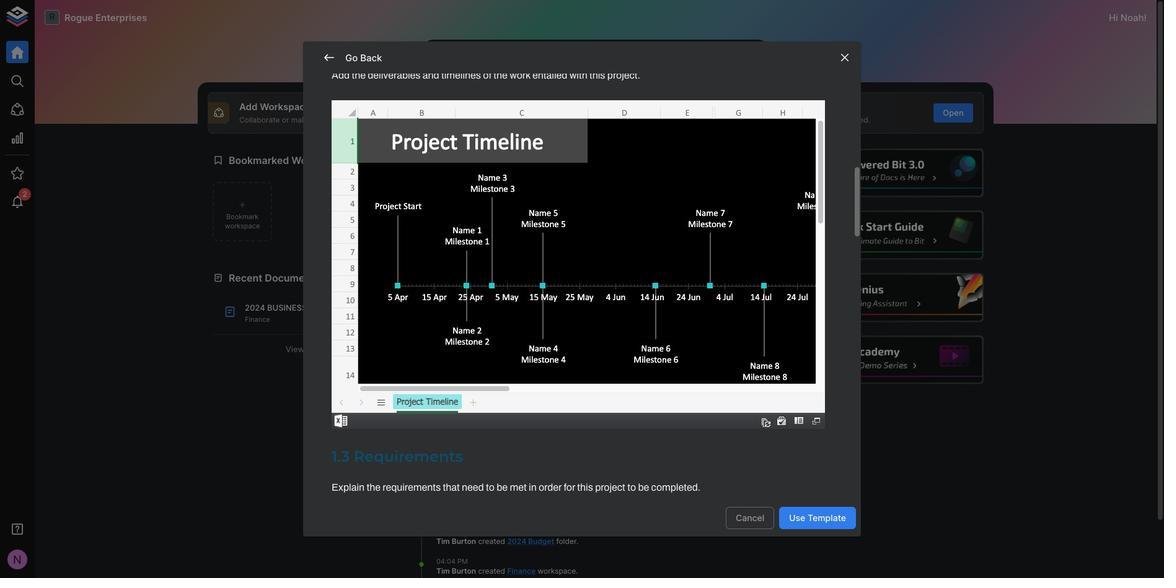 Task type: describe. For each thing, give the bounding box(es) containing it.
make
[[291, 115, 310, 124]]

plan for 2024 business plan
[[436, 346, 456, 356]]

view all button
[[213, 340, 389, 359]]

in
[[529, 483, 537, 493]]

use template button
[[779, 507, 856, 530]]

workspace inside 04:11 pm tim burton added noah lott to marketing team workspace .
[[496, 427, 535, 436]]

explain
[[332, 483, 364, 493]]

n
[[13, 553, 22, 567]]

documents
[[265, 272, 320, 284]]

private.
[[319, 115, 345, 124]]

finance inside tim burton added noah lott to finance workspace .
[[549, 376, 577, 385]]

workspace inside the add workspace collaborate or make it private.
[[260, 101, 310, 113]]

met
[[510, 483, 527, 493]]

that
[[443, 483, 460, 493]]

recently favorited
[[622, 272, 711, 284]]

business for 2024 business plan
[[523, 336, 560, 345]]

tim for finance
[[436, 567, 450, 576]]

add button
[[410, 103, 449, 123]]

timelines
[[441, 70, 481, 81]]

3 burton from the top
[[452, 457, 476, 466]]

with
[[569, 70, 587, 81]]

of for the
[[483, 70, 491, 81]]

bookmarked workspaces
[[229, 154, 351, 166]]

created for finance
[[478, 567, 505, 576]]

project
[[595, 483, 625, 493]]

of for document
[[559, 115, 566, 124]]

r
[[49, 12, 55, 22]]

0 vertical spatial created
[[474, 336, 500, 345]]

2024 business plan
[[436, 336, 560, 356]]

back
[[360, 52, 382, 64]]

2024 budget link
[[507, 537, 554, 547]]

type
[[542, 115, 557, 124]]

hi noah !
[[1109, 11, 1147, 23]]

add inside 'button'
[[422, 108, 437, 118]]

explain the requirements that need to be met in order for this project to be completed.
[[332, 483, 701, 493]]

tim inside tim burton added noah lott to finance workspace .
[[436, 376, 450, 385]]

use template
[[789, 513, 846, 524]]

n button
[[4, 547, 31, 574]]

tim burton
[[436, 457, 476, 466]]

it
[[312, 115, 317, 124]]

04:13
[[436, 326, 454, 335]]

or inside create document create any type of doc or wiki.
[[584, 115, 591, 124]]

workspace inside tim burton added noah lott to finance workspace .
[[436, 387, 475, 396]]

enterprises
[[95, 11, 147, 23]]

tim for noah
[[436, 416, 450, 426]]

completed.
[[651, 483, 701, 493]]

faster
[[789, 115, 809, 124]]

to inside 04:11 pm tim burton added noah lott to marketing team workspace .
[[540, 416, 547, 426]]

create inside template gallery create faster and get inspired.
[[763, 115, 787, 124]]

team
[[475, 427, 494, 436]]

workspace activities
[[425, 272, 527, 284]]

to right "project"
[[627, 483, 636, 493]]

add the deliverables and timelines of the work entailed with this project.
[[332, 70, 640, 81]]

hi
[[1109, 11, 1118, 23]]

gallery
[[807, 101, 839, 113]]

04:13 pm
[[436, 326, 467, 335]]

1 be from the left
[[497, 483, 508, 493]]

template inside use template button
[[808, 513, 846, 524]]

add workspace collaborate or make it private.
[[239, 101, 345, 124]]

budget
[[528, 537, 554, 547]]

business for 2024 business plan finance
[[267, 303, 307, 313]]

pm inside 04:04 pm tim burton created finance workspace .
[[457, 558, 468, 566]]

document
[[534, 101, 580, 113]]

view all
[[286, 345, 316, 354]]

collaborate
[[239, 115, 280, 124]]

cancel button
[[726, 507, 774, 530]]

04:04
[[436, 558, 456, 566]]

favorites
[[670, 391, 704, 401]]

cancel
[[736, 513, 764, 524]]

bookmarked
[[229, 154, 289, 166]]

2 be from the left
[[638, 483, 649, 493]]

workspaces
[[291, 154, 351, 166]]

1 vertical spatial this
[[577, 483, 593, 493]]

folder
[[556, 537, 576, 547]]

or inside the add workspace collaborate or make it private.
[[282, 115, 289, 124]]

2 help image from the top
[[797, 211, 984, 260]]

. inside 04:04 pm tim burton created finance workspace .
[[576, 567, 578, 576]]

marketing team link
[[436, 427, 494, 436]]

get
[[827, 115, 838, 124]]

deliverables
[[368, 70, 421, 81]]

1 help image from the top
[[797, 149, 984, 198]]

bookmark
[[226, 212, 259, 221]]

doc
[[569, 115, 582, 124]]

inspired.
[[840, 115, 870, 124]]

workspace inside 04:04 pm tim burton created finance workspace .
[[538, 567, 576, 576]]

04:07 inside 04:07 pm tim burton created 2024 budget folder .
[[436, 528, 455, 536]]

today
[[417, 301, 440, 311]]

go back dialog
[[303, 42, 861, 537]]

noah right hi
[[1121, 11, 1144, 23]]

lott inside 04:11 pm tim burton added noah lott to marketing team workspace .
[[523, 416, 537, 426]]

created for 2024
[[478, 537, 505, 547]]

the for requirements
[[367, 483, 381, 493]]

need
[[462, 483, 484, 493]]

template inside template gallery create faster and get inspired.
[[763, 101, 805, 113]]

and inside go back dialog
[[423, 70, 439, 81]]

!
[[1144, 11, 1147, 23]]

template gallery create faster and get inspired.
[[763, 101, 870, 124]]

finance inside the "2024 business plan finance"
[[245, 315, 270, 324]]

wiki.
[[593, 115, 609, 124]]

3 tim from the top
[[436, 457, 450, 466]]



Task type: locate. For each thing, give the bounding box(es) containing it.
2024 inside 04:07 pm tim burton created 2024 budget folder .
[[507, 537, 526, 547]]

2 04:07 pm from the top
[[436, 487, 467, 496]]

burton up 04:04
[[452, 537, 476, 547]]

pm down tim burton
[[457, 487, 467, 496]]

burton inside tim burton added noah lott to finance workspace .
[[452, 376, 476, 385]]

pm inside 04:07 pm tim burton created 2024 budget folder .
[[457, 528, 467, 536]]

2 vertical spatial finance
[[507, 567, 536, 576]]

0 vertical spatial 04:07 pm
[[436, 447, 467, 456]]

created inside 04:07 pm tim burton created 2024 budget folder .
[[478, 537, 505, 547]]

to inside tim burton added noah lott to finance workspace .
[[540, 376, 547, 385]]

plan down documents
[[309, 303, 331, 313]]

the left work
[[494, 70, 508, 81]]

business down documents
[[267, 303, 307, 313]]

1 horizontal spatial finance link
[[549, 376, 577, 385]]

0 horizontal spatial template
[[763, 101, 805, 113]]

burton down 04:04
[[452, 567, 476, 576]]

noah lott created
[[436, 336, 503, 345]]

requirements
[[383, 483, 441, 493]]

recent
[[229, 272, 262, 284]]

the right explain
[[367, 483, 381, 493]]

tim
[[436, 376, 450, 385], [436, 416, 450, 426], [436, 457, 450, 466], [436, 537, 450, 547], [436, 567, 450, 576]]

business inside the "2024 business plan finance"
[[267, 303, 307, 313]]

create
[[501, 101, 531, 113], [678, 108, 704, 118], [501, 115, 525, 124], [763, 115, 787, 124]]

1 horizontal spatial finance
[[507, 567, 536, 576]]

4 tim from the top
[[436, 537, 450, 547]]

noah down tim burton added noah lott to finance workspace .
[[503, 416, 521, 426]]

finance inside 04:04 pm tim burton created finance workspace .
[[507, 567, 536, 576]]

plan inside the "2024 business plan finance"
[[309, 303, 331, 313]]

plan inside 2024 business plan
[[436, 346, 456, 356]]

1 added from the top
[[478, 376, 501, 385]]

pm down 'that'
[[457, 528, 467, 536]]

04:11
[[436, 407, 453, 416]]

of right timelines
[[483, 70, 491, 81]]

plan
[[309, 303, 331, 313], [436, 346, 456, 356]]

pm inside 04:11 pm tim burton added noah lott to marketing team workspace .
[[455, 407, 466, 416]]

added up team in the left of the page
[[478, 416, 501, 426]]

.
[[475, 387, 477, 396], [535, 427, 537, 436], [576, 537, 578, 547], [576, 567, 578, 576]]

04:07 pm up tim burton
[[436, 447, 467, 456]]

be left met
[[497, 483, 508, 493]]

help image
[[797, 149, 984, 198], [797, 211, 984, 260], [797, 273, 984, 323], [797, 336, 984, 385]]

0 vertical spatial finance
[[245, 315, 270, 324]]

0 vertical spatial workspace
[[260, 101, 310, 113]]

2 vertical spatial created
[[478, 567, 505, 576]]

3 help image from the top
[[797, 273, 984, 323]]

be left completed.
[[638, 483, 649, 493]]

the
[[352, 70, 366, 81], [494, 70, 508, 81], [367, 483, 381, 493]]

1 vertical spatial finance
[[549, 376, 577, 385]]

2 horizontal spatial the
[[494, 70, 508, 81]]

of left 'doc'
[[559, 115, 566, 124]]

0 horizontal spatial workspace
[[260, 101, 310, 113]]

2024 business plan link
[[436, 336, 560, 356]]

0 vertical spatial lott
[[457, 336, 471, 345]]

1.3
[[332, 448, 350, 466]]

04:07 pm
[[436, 447, 467, 456], [436, 487, 467, 496]]

create inside the create button
[[678, 108, 704, 118]]

3 04:07 from the top
[[436, 528, 455, 536]]

0 horizontal spatial finance link
[[507, 567, 536, 576]]

0 vertical spatial added
[[478, 376, 501, 385]]

2 horizontal spatial finance
[[549, 376, 577, 385]]

2024 for 2024 business plan finance
[[245, 303, 265, 313]]

finance link
[[549, 376, 577, 385], [507, 567, 536, 576]]

0 horizontal spatial and
[[423, 70, 439, 81]]

. down 'folder' at the left bottom of page
[[576, 567, 578, 576]]

and down gallery
[[811, 115, 825, 124]]

2 vertical spatial lott
[[523, 416, 537, 426]]

recent documents
[[229, 272, 320, 284]]

04:07 up tim burton
[[436, 447, 455, 456]]

add inside the add workspace collaborate or make it private.
[[239, 101, 258, 113]]

0 vertical spatial plan
[[309, 303, 331, 313]]

business up tim burton added noah lott to finance workspace .
[[523, 336, 560, 345]]

add for the
[[332, 70, 350, 81]]

workspace
[[260, 101, 310, 113], [425, 272, 479, 284]]

open
[[943, 108, 964, 118]]

1 horizontal spatial plan
[[436, 346, 456, 356]]

tim burton added noah lott to finance workspace .
[[436, 376, 577, 396]]

4 burton from the top
[[452, 537, 476, 547]]

1 04:07 from the top
[[436, 447, 455, 456]]

0 vertical spatial this
[[589, 70, 605, 81]]

to
[[540, 376, 547, 385], [540, 416, 547, 426], [486, 483, 495, 493], [627, 483, 636, 493]]

2 burton from the top
[[452, 416, 476, 426]]

no favorites found.
[[657, 391, 731, 401]]

0 vertical spatial template
[[763, 101, 805, 113]]

0 horizontal spatial plan
[[309, 303, 331, 313]]

lott down 2024 business plan
[[523, 376, 537, 385]]

pm right 04:04
[[457, 558, 468, 566]]

added inside 04:11 pm tim burton added noah lott to marketing team workspace .
[[478, 416, 501, 426]]

be
[[497, 483, 508, 493], [638, 483, 649, 493]]

1 horizontal spatial of
[[559, 115, 566, 124]]

burton up need
[[452, 457, 476, 466]]

plan for 2024 business plan finance
[[309, 303, 331, 313]]

tim inside 04:07 pm tim burton created 2024 budget folder .
[[436, 537, 450, 547]]

1 vertical spatial business
[[523, 336, 560, 345]]

tim inside 04:04 pm tim burton created finance workspace .
[[436, 567, 450, 576]]

1 burton from the top
[[452, 376, 476, 385]]

entailed
[[532, 70, 567, 81]]

and left timelines
[[423, 70, 439, 81]]

added inside tim burton added noah lott to finance workspace .
[[478, 376, 501, 385]]

order
[[539, 483, 562, 493]]

1 horizontal spatial or
[[584, 115, 591, 124]]

1 horizontal spatial and
[[811, 115, 825, 124]]

plan down 04:13
[[436, 346, 456, 356]]

1.3 requirements
[[332, 448, 463, 466]]

2 vertical spatial 2024
[[507, 537, 526, 547]]

2024
[[245, 303, 265, 313], [503, 336, 522, 345], [507, 537, 526, 547]]

0 horizontal spatial of
[[483, 70, 491, 81]]

1 vertical spatial created
[[478, 537, 505, 547]]

the for deliverables
[[352, 70, 366, 81]]

1 vertical spatial 04:07 pm
[[436, 487, 467, 496]]

. right team in the left of the page
[[535, 427, 537, 436]]

0 vertical spatial of
[[483, 70, 491, 81]]

2 vertical spatial 04:07
[[436, 528, 455, 536]]

1 vertical spatial and
[[811, 115, 825, 124]]

template right use
[[808, 513, 846, 524]]

2024 up tim burton added noah lott to finance workspace .
[[503, 336, 522, 345]]

. right budget
[[576, 537, 578, 547]]

2024 inside the "2024 business plan finance"
[[245, 303, 265, 313]]

workspace up 04:11
[[436, 387, 475, 396]]

04:07 pm down tim burton
[[436, 487, 467, 496]]

04:11 pm tim burton added noah lott to marketing team workspace .
[[436, 407, 547, 436]]

go back
[[345, 52, 382, 64]]

1 horizontal spatial template
[[808, 513, 846, 524]]

rogue
[[64, 11, 93, 23]]

2024 for 2024 business plan
[[503, 336, 522, 345]]

created up 04:04 pm tim burton created finance workspace .
[[478, 537, 505, 547]]

1 vertical spatial 2024
[[503, 336, 522, 345]]

04:07 left need
[[436, 487, 455, 496]]

create button
[[671, 103, 711, 123]]

tim down 04:04
[[436, 567, 450, 576]]

1 vertical spatial lott
[[523, 376, 537, 385]]

bookmark workspace button
[[213, 182, 272, 242]]

1 tim from the top
[[436, 376, 450, 385]]

marketing
[[436, 427, 473, 436]]

noah inside 04:11 pm tim burton added noah lott to marketing team workspace .
[[503, 416, 521, 426]]

template
[[763, 101, 805, 113], [808, 513, 846, 524]]

burton for 2024
[[452, 537, 476, 547]]

1 vertical spatial 04:07
[[436, 487, 455, 496]]

to down 2024 business plan link
[[540, 376, 547, 385]]

template up faster
[[763, 101, 805, 113]]

business
[[267, 303, 307, 313], [523, 336, 560, 345]]

1 04:07 pm from the top
[[436, 447, 467, 456]]

4 help image from the top
[[797, 336, 984, 385]]

for
[[564, 483, 575, 493]]

of inside create document create any type of doc or wiki.
[[559, 115, 566, 124]]

2 or from the left
[[584, 115, 591, 124]]

go
[[345, 52, 358, 64]]

workspace up make
[[260, 101, 310, 113]]

burton down document
[[452, 376, 476, 385]]

04:07 pm tim burton created 2024 budget folder .
[[436, 528, 578, 547]]

2 added from the top
[[478, 416, 501, 426]]

to down tim burton added noah lott to finance workspace .
[[540, 416, 547, 426]]

recently
[[622, 272, 664, 284]]

found.
[[706, 391, 731, 401]]

this
[[589, 70, 605, 81], [577, 483, 593, 493]]

tim for 2024
[[436, 537, 450, 547]]

created inside 04:04 pm tim burton created finance workspace .
[[478, 567, 505, 576]]

to right need
[[486, 483, 495, 493]]

requirements
[[354, 448, 463, 466]]

created
[[474, 336, 500, 345], [478, 537, 505, 547], [478, 567, 505, 576]]

activities
[[482, 272, 527, 284]]

burton inside 04:04 pm tim burton created finance workspace .
[[452, 567, 476, 576]]

burton inside 04:11 pm tim burton added noah lott to marketing team workspace .
[[452, 416, 476, 426]]

or right 'doc'
[[584, 115, 591, 124]]

favorited
[[666, 272, 711, 284]]

the down 'go back'
[[352, 70, 366, 81]]

tim inside 04:11 pm tim burton added noah lott to marketing team workspace .
[[436, 416, 450, 426]]

this right with
[[589, 70, 605, 81]]

1 vertical spatial finance link
[[507, 567, 536, 576]]

0 vertical spatial 2024
[[245, 303, 265, 313]]

04:07 up 04:04
[[436, 528, 455, 536]]

pm up tim burton
[[457, 447, 467, 456]]

. inside 04:07 pm tim burton created 2024 budget folder .
[[576, 537, 578, 547]]

create document create any type of doc or wiki.
[[501, 101, 609, 124]]

. inside tim burton added noah lott to finance workspace .
[[475, 387, 477, 396]]

or left make
[[282, 115, 289, 124]]

noah down 04:13
[[436, 336, 455, 345]]

this right for
[[577, 483, 593, 493]]

0 vertical spatial business
[[267, 303, 307, 313]]

workspace down bookmark
[[225, 222, 260, 231]]

workspace
[[225, 222, 260, 231], [436, 387, 475, 396], [496, 427, 535, 436], [538, 567, 576, 576]]

workspace inside button
[[225, 222, 260, 231]]

1 horizontal spatial workspace
[[425, 272, 479, 284]]

2024 business plan finance
[[245, 303, 331, 324]]

2 horizontal spatial add
[[422, 108, 437, 118]]

lott down tim burton added noah lott to finance workspace .
[[523, 416, 537, 426]]

work
[[510, 70, 530, 81]]

noah inside tim burton added noah lott to finance workspace .
[[503, 376, 521, 385]]

1 horizontal spatial be
[[638, 483, 649, 493]]

lott up document
[[457, 336, 471, 345]]

workspace right team in the left of the page
[[496, 427, 535, 436]]

all
[[307, 345, 316, 354]]

1 horizontal spatial the
[[367, 483, 381, 493]]

0 horizontal spatial finance
[[245, 315, 270, 324]]

1 horizontal spatial business
[[523, 336, 560, 345]]

1 vertical spatial added
[[478, 416, 501, 426]]

lott inside tim burton added noah lott to finance workspace .
[[523, 376, 537, 385]]

pm right 04:11
[[455, 407, 466, 416]]

1 horizontal spatial add
[[332, 70, 350, 81]]

2 tim from the top
[[436, 416, 450, 426]]

workspace down 'folder' at the left bottom of page
[[538, 567, 576, 576]]

of inside go back dialog
[[483, 70, 491, 81]]

0 vertical spatial 04:07
[[436, 447, 455, 456]]

2 04:07 from the top
[[436, 487, 455, 496]]

0 horizontal spatial add
[[239, 101, 258, 113]]

finance
[[245, 315, 270, 324], [549, 376, 577, 385], [507, 567, 536, 576]]

2024 down recent
[[245, 303, 265, 313]]

any
[[527, 115, 539, 124]]

0 vertical spatial and
[[423, 70, 439, 81]]

rogue enterprises
[[64, 11, 147, 23]]

document
[[458, 346, 494, 356]]

0 horizontal spatial be
[[497, 483, 508, 493]]

burton for noah
[[452, 416, 476, 426]]

burton inside 04:07 pm tim burton created 2024 budget folder .
[[452, 537, 476, 547]]

and inside template gallery create faster and get inspired.
[[811, 115, 825, 124]]

pm up noah lott created
[[456, 326, 467, 335]]

2024 left budget
[[507, 537, 526, 547]]

0 horizontal spatial or
[[282, 115, 289, 124]]

1 vertical spatial workspace
[[425, 272, 479, 284]]

1 vertical spatial of
[[559, 115, 566, 124]]

5 tim from the top
[[436, 567, 450, 576]]

. up 04:11 pm tim burton added noah lott to marketing team workspace .
[[475, 387, 477, 396]]

business inside 2024 business plan
[[523, 336, 560, 345]]

created up document
[[474, 336, 500, 345]]

noah down 2024 business plan link
[[503, 376, 521, 385]]

add
[[332, 70, 350, 81], [239, 101, 258, 113], [422, 108, 437, 118]]

0 horizontal spatial the
[[352, 70, 366, 81]]

created down 04:07 pm tim burton created 2024 budget folder . in the left bottom of the page
[[478, 567, 505, 576]]

view
[[286, 345, 305, 354]]

or
[[282, 115, 289, 124], [584, 115, 591, 124]]

1 or from the left
[[282, 115, 289, 124]]

5 burton from the top
[[452, 567, 476, 576]]

tim up 'that'
[[436, 457, 450, 466]]

2024 inside 2024 business plan
[[503, 336, 522, 345]]

0 vertical spatial finance link
[[549, 376, 577, 385]]

tim down 04:11
[[436, 416, 450, 426]]

1 vertical spatial plan
[[436, 346, 456, 356]]

04:04 pm tim burton created finance workspace .
[[436, 558, 578, 576]]

burton
[[452, 376, 476, 385], [452, 416, 476, 426], [452, 457, 476, 466], [452, 537, 476, 547], [452, 567, 476, 576]]

tim up 04:11
[[436, 376, 450, 385]]

use
[[789, 513, 805, 524]]

burton for finance
[[452, 567, 476, 576]]

open button
[[933, 103, 973, 123]]

tim up 04:04
[[436, 537, 450, 547]]

noah
[[1121, 11, 1144, 23], [436, 336, 455, 345], [503, 376, 521, 385], [503, 416, 521, 426]]

burton up marketing team link
[[452, 416, 476, 426]]

project.
[[607, 70, 640, 81]]

no
[[657, 391, 668, 401]]

. inside 04:11 pm tim burton added noah lott to marketing team workspace .
[[535, 427, 537, 436]]

0 horizontal spatial business
[[267, 303, 307, 313]]

workspace up today
[[425, 272, 479, 284]]

added down document
[[478, 376, 501, 385]]

add inside go back dialog
[[332, 70, 350, 81]]

04:07
[[436, 447, 455, 456], [436, 487, 455, 496], [436, 528, 455, 536]]

1 vertical spatial template
[[808, 513, 846, 524]]

bookmark workspace
[[225, 212, 260, 231]]

add for workspace
[[239, 101, 258, 113]]



Task type: vqa. For each thing, say whether or not it's contained in the screenshot.
04:13 PM
yes



